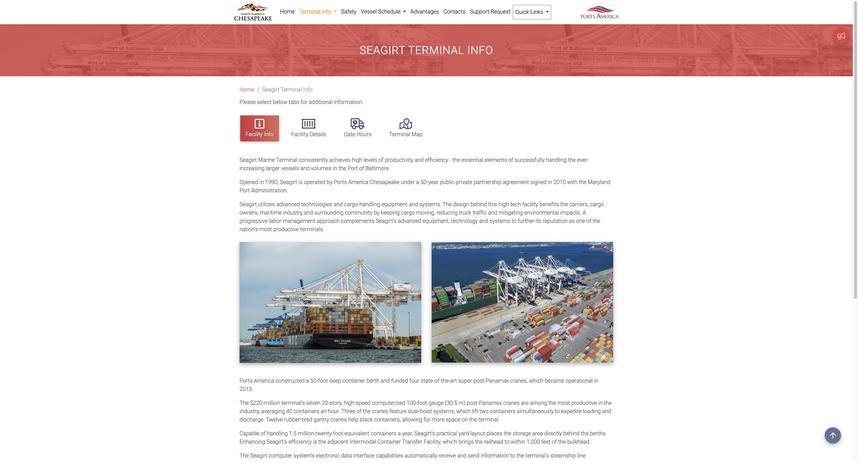 Task type: locate. For each thing, give the bounding box(es) containing it.
efficiency inside seagirt marine terminal consistently achieves high levels of productivity and efficiency - the essential elements of successfully handling the ever- increasing larger vessels and volumes in the port of baltimore.
[[425, 157, 449, 163]]

productive
[[274, 226, 299, 233], [572, 400, 598, 407]]

0 horizontal spatial efficiency
[[289, 439, 312, 446]]

1 horizontal spatial handling
[[360, 201, 381, 208]]

cargo
[[591, 201, 605, 208], [401, 209, 415, 216], [463, 461, 477, 462]]

year,
[[402, 431, 413, 437]]

1 horizontal spatial high-
[[499, 201, 511, 208]]

0 horizontal spatial behind
[[471, 201, 487, 208]]

0 vertical spatial cargo
[[591, 201, 605, 208]]

public-
[[440, 179, 456, 186]]

0 vertical spatial home
[[280, 8, 295, 15]]

2013.
[[240, 386, 253, 393]]

contacts link
[[442, 5, 468, 19]]

the for are
[[240, 400, 249, 407]]

of down directly
[[553, 439, 558, 446]]

1 vertical spatial advanced
[[398, 218, 422, 224]]

system's
[[294, 453, 315, 460]]

terminal's
[[282, 400, 305, 407], [526, 453, 550, 460]]

0 vertical spatial seagirt's
[[376, 218, 397, 224]]

and right loading at bottom
[[603, 409, 612, 415]]

terminal inside tab list
[[390, 131, 411, 138]]

seagirt terminal image
[[240, 242, 422, 363], [432, 242, 614, 363]]

safety
[[341, 8, 357, 15]]

on inside the seagirt computer system's electronic data interface capabilities automatically receive and send information to the terminal's steamship line customers. with just a few keystrokes, the carriers receive instantaneous information on the cargo and equipment, helping them generate timely report
[[447, 461, 453, 462]]

by right operated on the left top
[[327, 179, 333, 186]]

1 vertical spatial cranes
[[372, 409, 389, 415]]

1 horizontal spatial efficiency
[[425, 157, 449, 163]]

0 horizontal spatial ports
[[240, 378, 253, 385]]

1 vertical spatial post-
[[467, 400, 480, 407]]

most down the labor-
[[260, 226, 272, 233]]

1 vertical spatial seagirt's
[[415, 431, 436, 437]]

40
[[286, 409, 293, 415]]

by
[[327, 179, 333, 186], [374, 209, 380, 216]]

yard
[[459, 431, 470, 437]]

systems.
[[420, 201, 442, 208]]

panamax up two
[[480, 400, 503, 407]]

terminal info link
[[297, 5, 339, 19]]

high- inside seagirt utilizes advanced technologies and cargo-handling equipment and systems. the design behind this high-tech facility benefits the carriers, cargo owners, maritime industry and surrounding community by keeping cargo moving, reducing truck traffic and mitigating environmental impacts.  a progressive labor-management approach complements seagirt's advanced equipment, technology and systems to further its reputation as one of the nation's most productive terminals.
[[499, 201, 511, 208]]

the inside the opened in 1990, seagirt is operated by ports america chesapeake under a 50-year public-private partnership agreement signed in 2010 with the maryland port administration.
[[579, 179, 587, 186]]

0 horizontal spatial by
[[327, 179, 333, 186]]

1 horizontal spatial productive
[[572, 400, 598, 407]]

0 vertical spatial ports
[[334, 179, 347, 186]]

the right with
[[579, 179, 587, 186]]

container
[[378, 439, 401, 446]]

0 vertical spatial is
[[299, 179, 303, 186]]

quick
[[516, 9, 530, 15]]

containers up tired
[[294, 409, 320, 415]]

ports up 2013.
[[240, 378, 253, 385]]

for down hoist
[[424, 417, 431, 423]]

on down practical
[[447, 461, 453, 462]]

terminal's up them
[[526, 453, 550, 460]]

2 horizontal spatial seagirt's
[[415, 431, 436, 437]]

50- inside the opened in 1990, seagirt is operated by ports america chesapeake under a 50-year public-private partnership agreement signed in 2010 with the maryland port administration.
[[421, 179, 429, 186]]

receive
[[439, 453, 456, 460], [363, 461, 380, 462]]

the inside seagirt utilizes advanced technologies and cargo-handling equipment and systems. the design behind this high-tech facility benefits the carriers, cargo owners, maritime industry and surrounding community by keeping cargo moving, reducing truck traffic and mitigating environmental impacts.  a progressive labor-management approach complements seagirt's advanced equipment, technology and systems to further its reputation as one of the nation's most productive terminals.
[[443, 201, 452, 208]]

became
[[545, 378, 565, 385]]

labor-
[[269, 218, 283, 224]]

the right among
[[549, 400, 557, 407]]

1 horizontal spatial port
[[348, 165, 358, 172]]

layout
[[471, 431, 486, 437]]

0 horizontal spatial containers
[[294, 409, 320, 415]]

1 vertical spatial for
[[424, 417, 431, 423]]

million inside the $220-million terminal's seven 20-story, high-speed computerized 100-foot gauge (30.5 m) post-panamax cranes are among the most productive in the industry, averaging 40 containers an hour. three of the cranes feature dual-hoist systems, which lift two containers simultaneously to expedite loading and discharge. twelve rubber-tired gantry cranes help stack containers, allowing for more space on the terminal.
[[264, 400, 280, 407]]

facility up marine in the left top of the page
[[246, 131, 263, 138]]

post- inside the $220-million terminal's seven 20-story, high-speed computerized 100-foot gauge (30.5 m) post-panamax cranes are among the most productive in the industry, averaging 40 containers an hour. three of the cranes feature dual-hoist systems, which lift two containers simultaneously to expedite loading and discharge. twelve rubber-tired gantry cranes help stack containers, allowing for more space on the terminal.
[[467, 400, 480, 407]]

1 horizontal spatial by
[[374, 209, 380, 216]]

and right "productivity"
[[415, 157, 424, 163]]

0 vertical spatial cranes
[[504, 400, 520, 407]]

seagirt's inside seagirt utilizes advanced technologies and cargo-handling equipment and systems. the design behind this high-tech facility benefits the carriers, cargo owners, maritime industry and surrounding community by keeping cargo moving, reducing truck traffic and mitigating environmental impacts.  a progressive labor-management approach complements seagirt's advanced equipment, technology and systems to further its reputation as one of the nation's most productive terminals.
[[376, 218, 397, 224]]

to down within
[[511, 453, 516, 460]]

0 horizontal spatial most
[[260, 226, 272, 233]]

the left ever-
[[569, 157, 576, 163]]

1 horizontal spatial equipment,
[[489, 461, 516, 462]]

facility for facility info
[[246, 131, 263, 138]]

the down "data"
[[334, 461, 342, 462]]

information.
[[334, 99, 364, 106]]

baltimore.
[[366, 165, 391, 172]]

seagirt inside seagirt marine terminal consistently achieves high levels of productivity and efficiency - the essential elements of successfully handling the ever- increasing larger vessels and volumes in the port of baltimore.
[[240, 157, 257, 163]]

select
[[257, 99, 272, 106]]

owners,
[[240, 209, 259, 216]]

tab panel
[[235, 156, 619, 462]]

twenty-
[[316, 431, 334, 437]]

the up industry,
[[240, 400, 249, 407]]

cargo inside the seagirt computer system's electronic data interface capabilities automatically receive and send information to the terminal's steamship line customers. with just a few keystrokes, the carriers receive instantaneous information on the cargo and equipment, helping them generate timely report
[[463, 461, 477, 462]]

handling down twelve
[[267, 431, 288, 437]]

to inside the $220-million terminal's seven 20-story, high-speed computerized 100-foot gauge (30.5 m) post-panamax cranes are among the most productive in the industry, averaging 40 containers an hour. three of the cranes feature dual-hoist systems, which lift two containers simultaneously to expedite loading and discharge. twelve rubber-tired gantry cranes help stack containers, allowing for more space on the terminal.
[[556, 409, 560, 415]]

terminal inside seagirt marine terminal consistently achieves high levels of productivity and efficiency - the essential elements of successfully handling the ever- increasing larger vessels and volumes in the port of baltimore.
[[276, 157, 298, 163]]

2 facility from the left
[[292, 131, 309, 138]]

foot inside ports america constructed a 50-foot deep container berth and funded four state-of-the-art super-post-panamax cranes, which became operational in 2013.
[[318, 378, 328, 385]]

for right the 'tabs'
[[301, 99, 308, 106]]

partnership
[[474, 179, 502, 186]]

foot
[[318, 378, 328, 385], [418, 400, 428, 407]]

0 horizontal spatial equipment,
[[423, 218, 450, 224]]

1 vertical spatial terminal's
[[526, 453, 550, 460]]

to down mitigating
[[512, 218, 517, 224]]

a right under
[[417, 179, 420, 186]]

1 horizontal spatial foot
[[418, 400, 428, 407]]

traffic
[[473, 209, 487, 216]]

million right "1.5"
[[298, 431, 314, 437]]

productive inside the $220-million terminal's seven 20-story, high-speed computerized 100-foot gauge (30.5 m) post-panamax cranes are among the most productive in the industry, averaging 40 containers an hour. three of the cranes feature dual-hoist systems, which lift two containers simultaneously to expedite loading and discharge. twelve rubber-tired gantry cranes help stack containers, allowing for more space on the terminal.
[[572, 400, 598, 407]]

cranes down hour.
[[331, 417, 347, 423]]

and down "technologies"
[[304, 209, 313, 216]]

1 horizontal spatial ports
[[334, 179, 347, 186]]

0 vertical spatial on
[[462, 417, 468, 423]]

behind
[[471, 201, 487, 208], [564, 431, 580, 437]]

0 horizontal spatial on
[[447, 461, 453, 462]]

further
[[518, 218, 535, 224]]

is down twenty-
[[313, 439, 317, 446]]

handling up community
[[360, 201, 381, 208]]

terminal map link
[[384, 116, 429, 142]]

0 horizontal spatial terminal's
[[282, 400, 305, 407]]

1 horizontal spatial million
[[298, 431, 314, 437]]

1 horizontal spatial receive
[[439, 453, 456, 460]]

2 vertical spatial cargo
[[463, 461, 477, 462]]

1 horizontal spatial home
[[280, 8, 295, 15]]

equipment, down "railhead"
[[489, 461, 516, 462]]

productive up loading at bottom
[[572, 400, 598, 407]]

essential
[[462, 157, 484, 163]]

equipment, inside seagirt utilizes advanced technologies and cargo-handling equipment and systems. the design behind this high-tech facility benefits the carriers, cargo owners, maritime industry and surrounding community by keeping cargo moving, reducing truck traffic and mitigating environmental impacts.  a progressive labor-management approach complements seagirt's advanced equipment, technology and systems to further its reputation as one of the nation's most productive terminals.
[[423, 218, 450, 224]]

50- right under
[[421, 179, 429, 186]]

management
[[283, 218, 316, 224]]

tab list
[[237, 112, 619, 145]]

state-
[[421, 378, 435, 385]]

which inside the $220-million terminal's seven 20-story, high-speed computerized 100-foot gauge (30.5 m) post-panamax cranes are among the most productive in the industry, averaging 40 containers an hour. three of the cranes feature dual-hoist systems, which lift two containers simultaneously to expedite loading and discharge. twelve rubber-tired gantry cranes help stack containers, allowing for more space on the terminal.
[[457, 409, 471, 415]]

0 horizontal spatial information
[[417, 461, 445, 462]]

productivity
[[385, 157, 414, 163]]

four
[[410, 378, 420, 385]]

as
[[569, 218, 575, 224]]

home left terminal info
[[280, 8, 295, 15]]

post- right the art
[[474, 378, 486, 385]]

seagirt's up computer
[[267, 439, 287, 446]]

of inside the $220-million terminal's seven 20-story, high-speed computerized 100-foot gauge (30.5 m) post-panamax cranes are among the most productive in the industry, averaging 40 containers an hour. three of the cranes feature dual-hoist systems, which lift two containers simultaneously to expedite loading and discharge. twelve rubber-tired gantry cranes help stack containers, allowing for more space on the terminal.
[[357, 409, 362, 415]]

(30.5
[[445, 400, 458, 407]]

tech
[[511, 201, 522, 208]]

1 vertical spatial productive
[[572, 400, 598, 407]]

most inside seagirt utilizes advanced technologies and cargo-handling equipment and systems. the design behind this high-tech facility benefits the carriers, cargo owners, maritime industry and surrounding community by keeping cargo moving, reducing truck traffic and mitigating environmental impacts.  a progressive labor-management approach complements seagirt's advanced equipment, technology and systems to further its reputation as one of the nation's most productive terminals.
[[260, 226, 272, 233]]

a inside the opened in 1990, seagirt is operated by ports america chesapeake under a 50-year public-private partnership agreement signed in 2010 with the maryland port administration.
[[417, 179, 420, 186]]

0 vertical spatial which
[[530, 378, 544, 385]]

receive down 'interface'
[[363, 461, 380, 462]]

1 vertical spatial million
[[298, 431, 314, 437]]

0 vertical spatial for
[[301, 99, 308, 106]]

1 vertical spatial ports
[[240, 378, 253, 385]]

a right constructed
[[306, 378, 309, 385]]

home up please at the top left
[[240, 87, 255, 93]]

terminal's up the '40' on the left bottom of the page
[[282, 400, 305, 407]]

0 vertical spatial terminal's
[[282, 400, 305, 407]]

1 vertical spatial high-
[[344, 400, 356, 407]]

quick links
[[516, 9, 545, 15]]

$220-
[[250, 400, 264, 407]]

0 vertical spatial panamax
[[486, 378, 509, 385]]

opened in 1990, seagirt is operated by ports america chesapeake under a 50-year public-private partnership agreement signed in 2010 with the maryland port administration.
[[240, 179, 611, 194]]

directly
[[545, 431, 562, 437]]

america down the high
[[349, 179, 369, 186]]

capable of handling 1.5 million twenty-foot-equivalent containers a year, seagirt's practical yard layout places the storage area directly behind the berths. enhancing seagirt's efficiency is the adjacent intermodal container transfer facility, which brings the railhead to within 1,000 feet of the bulkhead.
[[240, 431, 607, 446]]

0 vertical spatial by
[[327, 179, 333, 186]]

achieves
[[330, 157, 351, 163]]

0 vertical spatial million
[[264, 400, 280, 407]]

million up averaging
[[264, 400, 280, 407]]

2 horizontal spatial cranes
[[504, 400, 520, 407]]

the up customers.
[[240, 453, 249, 460]]

to
[[512, 218, 517, 224], [556, 409, 560, 415], [505, 439, 510, 446], [511, 453, 516, 460]]

1 horizontal spatial 50-
[[421, 179, 429, 186]]

moving,
[[417, 209, 436, 216]]

in right the 'operational'
[[595, 378, 599, 385]]

advanced up the industry
[[277, 201, 300, 208]]

impacts.
[[561, 209, 582, 216]]

the up bulkhead.
[[582, 431, 589, 437]]

equipment, down 'moving,'
[[423, 218, 450, 224]]

tired
[[302, 417, 313, 423]]

1 vertical spatial 50-
[[311, 378, 318, 385]]

information
[[481, 453, 509, 460], [417, 461, 445, 462]]

1 horizontal spatial america
[[349, 179, 369, 186]]

1 horizontal spatial containers
[[371, 431, 397, 437]]

port inside seagirt marine terminal consistently achieves high levels of productivity and efficiency - the essential elements of successfully handling the ever- increasing larger vessels and volumes in the port of baltimore.
[[348, 165, 358, 172]]

containers up the container
[[371, 431, 397, 437]]

facility for facility details
[[292, 131, 309, 138]]

berth
[[367, 378, 380, 385]]

cargo down send in the right bottom of the page
[[463, 461, 477, 462]]

panamax left cranes,
[[486, 378, 509, 385]]

cargo right carriers,
[[591, 201, 605, 208]]

2 vertical spatial which
[[443, 439, 458, 446]]

1 horizontal spatial cranes
[[372, 409, 389, 415]]

1 vertical spatial america
[[254, 378, 274, 385]]

1 vertical spatial equipment,
[[489, 461, 516, 462]]

1 horizontal spatial behind
[[564, 431, 580, 437]]

gantry
[[314, 417, 329, 423]]

most inside the $220-million terminal's seven 20-story, high-speed computerized 100-foot gauge (30.5 m) post-panamax cranes are among the most productive in the industry, averaging 40 containers an hour. three of the cranes feature dual-hoist systems, which lift two containers simultaneously to expedite loading and discharge. twelve rubber-tired gantry cranes help stack containers, allowing for more space on the terminal.
[[558, 400, 571, 407]]

is left operated on the left top
[[299, 179, 303, 186]]

home for the left home link
[[240, 87, 255, 93]]

0 horizontal spatial america
[[254, 378, 274, 385]]

and right berth
[[381, 378, 390, 385]]

go to top image
[[826, 427, 842, 444]]

the up reducing
[[443, 201, 452, 208]]

a inside ports america constructed a 50-foot deep container berth and funded four state-of-the-art super-post-panamax cranes, which became operational in 2013.
[[306, 378, 309, 385]]

0 horizontal spatial is
[[299, 179, 303, 186]]

electronic
[[316, 453, 340, 460]]

1 vertical spatial by
[[374, 209, 380, 216]]

are
[[522, 400, 529, 407]]

of right one
[[587, 218, 592, 224]]

high- inside the $220-million terminal's seven 20-story, high-speed computerized 100-foot gauge (30.5 m) post-panamax cranes are among the most productive in the industry, averaging 40 containers an hour. three of the cranes feature dual-hoist systems, which lift two containers simultaneously to expedite loading and discharge. twelve rubber-tired gantry cranes help stack containers, allowing for more space on the terminal.
[[344, 400, 356, 407]]

request
[[491, 8, 511, 15]]

to left within
[[505, 439, 510, 446]]

handling up 2010
[[547, 157, 567, 163]]

50- left deep
[[311, 378, 318, 385]]

0 horizontal spatial seagirt terminal image
[[240, 242, 422, 363]]

1 horizontal spatial terminal's
[[526, 453, 550, 460]]

high- up three
[[344, 400, 356, 407]]

a inside the seagirt computer system's electronic data interface capabilities automatically receive and send information to the terminal's steamship line customers. with just a few keystrokes, the carriers receive instantaneous information on the cargo and equipment, helping them generate timely report
[[291, 461, 294, 462]]

1 horizontal spatial on
[[462, 417, 468, 423]]

0 vertical spatial port
[[348, 165, 358, 172]]

a
[[417, 179, 420, 186], [306, 378, 309, 385], [398, 431, 401, 437], [291, 461, 294, 462]]

on inside the $220-million terminal's seven 20-story, high-speed computerized 100-foot gauge (30.5 m) post-panamax cranes are among the most productive in the industry, averaging 40 containers an hour. three of the cranes feature dual-hoist systems, which lift two containers simultaneously to expedite loading and discharge. twelve rubber-tired gantry cranes help stack containers, allowing for more space on the terminal.
[[462, 417, 468, 423]]

efficiency inside 'capable of handling 1.5 million twenty-foot-equivalent containers a year, seagirt's practical yard layout places the storage area directly behind the berths. enhancing seagirt's efficiency is the adjacent intermodal container transfer facility, which brings the railhead to within 1,000 feet of the bulkhead.'
[[289, 439, 312, 446]]

home link up please at the top left
[[240, 87, 255, 93]]

facility details link
[[286, 116, 332, 142]]

foot inside the $220-million terminal's seven 20-story, high-speed computerized 100-foot gauge (30.5 m) post-panamax cranes are among the most productive in the industry, averaging 40 containers an hour. three of the cranes feature dual-hoist systems, which lift two containers simultaneously to expedite loading and discharge. twelve rubber-tired gantry cranes help stack containers, allowing for more space on the terminal.
[[418, 400, 428, 407]]

seagirt's down 'keeping'
[[376, 218, 397, 224]]

foot left deep
[[318, 378, 328, 385]]

0 horizontal spatial 50-
[[311, 378, 318, 385]]

adjacent
[[328, 439, 349, 446]]

0 horizontal spatial port
[[240, 187, 250, 194]]

helping
[[517, 461, 535, 462]]

a left few
[[291, 461, 294, 462]]

in inside ports america constructed a 50-foot deep container berth and funded four state-of-the-art super-post-panamax cranes, which became operational in 2013.
[[595, 378, 599, 385]]

a left year,
[[398, 431, 401, 437]]

by inside the opened in 1990, seagirt is operated by ports america chesapeake under a 50-year public-private partnership agreement signed in 2010 with the maryland port administration.
[[327, 179, 333, 186]]

port down opened
[[240, 187, 250, 194]]

seagirt utilizes advanced technologies and cargo-handling equipment and systems. the design behind this high-tech facility benefits the carriers, cargo owners, maritime industry and surrounding community by keeping cargo moving, reducing truck traffic and mitigating environmental impacts.  a progressive labor-management approach complements seagirt's advanced equipment, technology and systems to further its reputation as one of the nation's most productive terminals.
[[240, 201, 605, 233]]

the inside the seagirt computer system's electronic data interface capabilities automatically receive and send information to the terminal's steamship line customers. with just a few keystrokes, the carriers receive instantaneous information on the cargo and equipment, helping them generate timely report
[[240, 453, 249, 460]]

behind up traffic
[[471, 201, 487, 208]]

the inside the $220-million terminal's seven 20-story, high-speed computerized 100-foot gauge (30.5 m) post-panamax cranes are among the most productive in the industry, averaging 40 containers an hour. three of the cranes feature dual-hoist systems, which lift two containers simultaneously to expedite loading and discharge. twelve rubber-tired gantry cranes help stack containers, allowing for more space on the terminal.
[[240, 400, 249, 407]]

2 seagirt terminal image from the left
[[432, 242, 614, 363]]

0 horizontal spatial handling
[[267, 431, 288, 437]]

0 horizontal spatial million
[[264, 400, 280, 407]]

enhancing
[[240, 439, 265, 446]]

high-
[[499, 201, 511, 208], [344, 400, 356, 407]]

1 vertical spatial most
[[558, 400, 571, 407]]

hoist
[[420, 409, 432, 415]]

in left 2010
[[548, 179, 553, 186]]

1 horizontal spatial is
[[313, 439, 317, 446]]

0 horizontal spatial advanced
[[277, 201, 300, 208]]

0 vertical spatial 50-
[[421, 179, 429, 186]]

of down speed
[[357, 409, 362, 415]]

loading
[[584, 409, 601, 415]]

1 vertical spatial panamax
[[480, 400, 503, 407]]

to left expedite
[[556, 409, 560, 415]]

with
[[568, 179, 578, 186]]

0 vertical spatial productive
[[274, 226, 299, 233]]

1 horizontal spatial for
[[424, 417, 431, 423]]

send
[[468, 453, 480, 460]]

cranes up containers,
[[372, 409, 389, 415]]

the down layout
[[476, 439, 483, 446]]

gate hours link
[[339, 116, 377, 142]]

seagirt's up "facility,"
[[415, 431, 436, 437]]

which right cranes,
[[530, 378, 544, 385]]

information down automatically
[[417, 461, 445, 462]]

information down "railhead"
[[481, 453, 509, 460]]

foot up hoist
[[418, 400, 428, 407]]

ports america constructed a 50-foot deep container berth and funded four state-of-the-art super-post-panamax cranes, which became operational in 2013.
[[240, 378, 599, 393]]

to inside seagirt utilizes advanced technologies and cargo-handling equipment and systems. the design behind this high-tech facility benefits the carriers, cargo owners, maritime industry and surrounding community by keeping cargo moving, reducing truck traffic and mitigating environmental impacts.  a progressive labor-management approach complements seagirt's advanced equipment, technology and systems to further its reputation as one of the nation's most productive terminals.
[[512, 218, 517, 224]]

0 vertical spatial most
[[260, 226, 272, 233]]

2 vertical spatial cranes
[[331, 417, 347, 423]]

for inside the $220-million terminal's seven 20-story, high-speed computerized 100-foot gauge (30.5 m) post-panamax cranes are among the most productive in the industry, averaging 40 containers an hour. three of the cranes feature dual-hoist systems, which lift two containers simultaneously to expedite loading and discharge. twelve rubber-tired gantry cranes help stack containers, allowing for more space on the terminal.
[[424, 417, 431, 423]]

advanced down 'moving,'
[[398, 218, 422, 224]]

truck
[[459, 209, 472, 216]]

which inside 'capable of handling 1.5 million twenty-foot-equivalent containers a year, seagirt's practical yard layout places the storage area directly behind the berths. enhancing seagirt's efficiency is the adjacent intermodal container transfer facility, which brings the railhead to within 1,000 feet of the bulkhead.'
[[443, 439, 458, 446]]

2 vertical spatial seagirt's
[[267, 439, 287, 446]]

home link left terminal info
[[278, 5, 297, 19]]

0 vertical spatial the
[[443, 201, 452, 208]]

consistently
[[299, 157, 328, 163]]

post- up lift
[[467, 400, 480, 407]]

the $220-million terminal's seven 20-story, high-speed computerized 100-foot gauge (30.5 m) post-panamax cranes are among the most productive in the industry, averaging 40 containers an hour. three of the cranes feature dual-hoist systems, which lift two containers simultaneously to expedite loading and discharge. twelve rubber-tired gantry cranes help stack containers, allowing for more space on the terminal.
[[240, 400, 612, 423]]

america up $220- at the left bottom of page
[[254, 378, 274, 385]]

containers up terminal.
[[490, 409, 516, 415]]

high- up mitigating
[[499, 201, 511, 208]]

behind up bulkhead.
[[564, 431, 580, 437]]

below
[[273, 99, 288, 106]]

1 vertical spatial the
[[240, 400, 249, 407]]

1 vertical spatial handling
[[360, 201, 381, 208]]

tab panel containing seagirt marine terminal consistently achieves high levels of productivity and efficiency - the essential elements of successfully handling the ever- increasing larger vessels and volumes in the port of baltimore.
[[235, 156, 619, 462]]

20-
[[322, 400, 330, 407]]

in up loading at bottom
[[599, 400, 603, 407]]

0 vertical spatial behind
[[471, 201, 487, 208]]

feet
[[542, 439, 551, 446]]

additional
[[309, 99, 333, 106]]

2 vertical spatial the
[[240, 453, 249, 460]]

dual-
[[408, 409, 420, 415]]

levels
[[364, 157, 378, 163]]

area
[[533, 431, 544, 437]]

cargo down the equipment
[[401, 209, 415, 216]]

1 vertical spatial on
[[447, 461, 453, 462]]

rubber-
[[284, 417, 302, 423]]

1 vertical spatial home
[[240, 87, 255, 93]]

and down traffic
[[480, 218, 489, 224]]

of inside seagirt utilizes advanced technologies and cargo-handling equipment and systems. the design behind this high-tech facility benefits the carriers, cargo owners, maritime industry and surrounding community by keeping cargo moving, reducing truck traffic and mitigating environmental impacts.  a progressive labor-management approach complements seagirt's advanced equipment, technology and systems to further its reputation as one of the nation's most productive terminals.
[[587, 218, 592, 224]]

0 horizontal spatial cargo
[[401, 209, 415, 216]]

in inside seagirt marine terminal consistently achieves high levels of productivity and efficiency - the essential elements of successfully handling the ever- increasing larger vessels and volumes in the port of baltimore.
[[333, 165, 338, 172]]

2 vertical spatial handling
[[267, 431, 288, 437]]

port down the high
[[348, 165, 358, 172]]

technologies
[[302, 201, 333, 208]]

storage
[[513, 431, 532, 437]]

in inside the $220-million terminal's seven 20-story, high-speed computerized 100-foot gauge (30.5 m) post-panamax cranes are among the most productive in the industry, averaging 40 containers an hour. three of the cranes feature dual-hoist systems, which lift two containers simultaneously to expedite loading and discharge. twelve rubber-tired gantry cranes help stack containers, allowing for more space on the terminal.
[[599, 400, 603, 407]]

on right "space"
[[462, 417, 468, 423]]

of
[[379, 157, 384, 163], [509, 157, 514, 163], [360, 165, 364, 172], [587, 218, 592, 224], [357, 409, 362, 415], [261, 431, 266, 437], [553, 439, 558, 446]]

1 vertical spatial cargo
[[401, 209, 415, 216]]

vessel schedule
[[361, 8, 402, 15]]

1 facility from the left
[[246, 131, 263, 138]]

0 vertical spatial efficiency
[[425, 157, 449, 163]]

1 horizontal spatial home link
[[278, 5, 297, 19]]

customers.
[[240, 461, 267, 462]]

receive down "facility,"
[[439, 453, 456, 460]]



Task type: vqa. For each thing, say whether or not it's contained in the screenshot.
5/30/2023 16:00
no



Task type: describe. For each thing, give the bounding box(es) containing it.
terminal's inside the seagirt computer system's electronic data interface capabilities automatically receive and send information to the terminal's steamship line customers. with just a few keystrokes, the carriers receive instantaneous information on the cargo and equipment, helping them generate timely report
[[526, 453, 550, 460]]

tab list containing facility info
[[237, 112, 619, 145]]

2 horizontal spatial cargo
[[591, 201, 605, 208]]

the right places
[[504, 431, 512, 437]]

operated
[[304, 179, 326, 186]]

chesapeake
[[370, 179, 400, 186]]

with
[[269, 461, 280, 462]]

systems
[[490, 218, 511, 224]]

a inside 'capable of handling 1.5 million twenty-foot-equivalent containers a year, seagirt's practical yard layout places the storage area directly behind the berths. enhancing seagirt's efficiency is the adjacent intermodal container transfer facility, which brings the railhead to within 1,000 feet of the bulkhead.'
[[398, 431, 401, 437]]

links
[[531, 9, 544, 15]]

1 seagirt terminal image from the left
[[240, 242, 422, 363]]

increasing
[[240, 165, 265, 172]]

seagirt marine terminal consistently achieves high levels of productivity and efficiency - the essential elements of successfully handling the ever- increasing larger vessels and volumes in the port of baltimore.
[[240, 157, 590, 172]]

1,000
[[527, 439, 541, 446]]

0 vertical spatial seagirt terminal info
[[360, 44, 494, 57]]

volumes
[[311, 165, 332, 172]]

1990,
[[266, 179, 279, 186]]

america inside ports america constructed a 50-foot deep container berth and funded four state-of-the-art super-post-panamax cranes, which became operational in 2013.
[[254, 378, 274, 385]]

super-
[[459, 378, 474, 385]]

1 vertical spatial information
[[417, 461, 445, 462]]

handling inside 'capable of handling 1.5 million twenty-foot-equivalent containers a year, seagirt's practical yard layout places the storage area directly behind the berths. enhancing seagirt's efficiency is the adjacent intermodal container transfer facility, which brings the railhead to within 1,000 feet of the bulkhead.'
[[267, 431, 288, 437]]

to inside 'capable of handling 1.5 million twenty-foot-equivalent containers a year, seagirt's practical yard layout places the storage area directly behind the berths. enhancing seagirt's efficiency is the adjacent intermodal container transfer facility, which brings the railhead to within 1,000 feet of the bulkhead.'
[[505, 439, 510, 446]]

terminal.
[[479, 417, 500, 423]]

of up enhancing
[[261, 431, 266, 437]]

behind inside seagirt utilizes advanced technologies and cargo-handling equipment and systems. the design behind this high-tech facility benefits the carriers, cargo owners, maritime industry and surrounding community by keeping cargo moving, reducing truck traffic and mitigating environmental impacts.  a progressive labor-management approach complements seagirt's advanced equipment, technology and systems to further its reputation as one of the nation's most productive terminals.
[[471, 201, 487, 208]]

approach
[[317, 218, 340, 224]]

transfer
[[403, 439, 423, 446]]

0 vertical spatial advanced
[[277, 201, 300, 208]]

terminal's inside the $220-million terminal's seven 20-story, high-speed computerized 100-foot gauge (30.5 m) post-panamax cranes are among the most productive in the industry, averaging 40 containers an hour. three of the cranes feature dual-hoist systems, which lift two containers simultaneously to expedite loading and discharge. twelve rubber-tired gantry cranes help stack containers, allowing for more space on the terminal.
[[282, 400, 305, 407]]

home for the top home link
[[280, 8, 295, 15]]

-
[[450, 157, 452, 163]]

is inside 'capable of handling 1.5 million twenty-foot-equivalent containers a year, seagirt's practical yard layout places the storage area directly behind the berths. enhancing seagirt's efficiency is the adjacent intermodal container transfer facility, which brings the railhead to within 1,000 feet of the bulkhead.'
[[313, 439, 317, 446]]

is inside the opened in 1990, seagirt is operated by ports america chesapeake under a 50-year public-private partnership agreement signed in 2010 with the maryland port administration.
[[299, 179, 303, 186]]

automatically
[[405, 453, 438, 460]]

the down brings
[[454, 461, 462, 462]]

computerized
[[372, 400, 406, 407]]

and left send in the right bottom of the page
[[458, 453, 467, 460]]

of right elements at top
[[509, 157, 514, 163]]

vessel
[[361, 8, 377, 15]]

this
[[489, 201, 498, 208]]

marine
[[258, 157, 275, 163]]

of down the high
[[360, 165, 364, 172]]

among
[[531, 400, 548, 407]]

0 vertical spatial information
[[481, 453, 509, 460]]

capabilities
[[376, 453, 404, 460]]

hour.
[[328, 409, 340, 415]]

0 vertical spatial home link
[[278, 5, 297, 19]]

instantaneous
[[381, 461, 416, 462]]

which inside ports america constructed a 50-foot deep container berth and funded four state-of-the-art super-post-panamax cranes, which became operational in 2013.
[[530, 378, 544, 385]]

capable
[[240, 431, 260, 437]]

help
[[348, 417, 359, 423]]

m)
[[459, 400, 466, 407]]

0 horizontal spatial home link
[[240, 87, 255, 93]]

equipment, inside the seagirt computer system's electronic data interface capabilities automatically receive and send information to the terminal's steamship line customers. with just a few keystrokes, the carriers receive instantaneous information on the cargo and equipment, helping them generate timely report
[[489, 461, 516, 462]]

the up "berths."
[[605, 400, 612, 407]]

tabs
[[289, 99, 300, 106]]

just
[[281, 461, 290, 462]]

the up helping
[[517, 453, 525, 460]]

ports inside the opened in 1990, seagirt is operated by ports america chesapeake under a 50-year public-private partnership agreement signed in 2010 with the maryland port administration.
[[334, 179, 347, 186]]

maritime
[[260, 209, 282, 216]]

the right one
[[593, 218, 601, 224]]

interface
[[354, 453, 375, 460]]

larger
[[266, 165, 280, 172]]

info inside tab list
[[264, 131, 274, 138]]

0 horizontal spatial seagirt's
[[267, 439, 287, 446]]

2 horizontal spatial containers
[[490, 409, 516, 415]]

1 horizontal spatial advanced
[[398, 218, 422, 224]]

map
[[412, 131, 423, 138]]

and down this
[[489, 209, 498, 216]]

and up surrounding
[[334, 201, 343, 208]]

seagirt inside the opened in 1990, seagirt is operated by ports america chesapeake under a 50-year public-private partnership agreement signed in 2010 with the maryland port administration.
[[280, 179, 297, 186]]

the up impacts. at the right
[[561, 201, 569, 208]]

signed
[[531, 179, 547, 186]]

and up 'moving,'
[[409, 201, 418, 208]]

keeping
[[381, 209, 400, 216]]

practical
[[437, 431, 458, 437]]

mitigating
[[499, 209, 524, 216]]

by inside seagirt utilizes advanced technologies and cargo-handling equipment and systems. the design behind this high-tech facility benefits the carriers, cargo owners, maritime industry and surrounding community by keeping cargo moving, reducing truck traffic and mitigating environmental impacts.  a progressive labor-management approach complements seagirt's advanced equipment, technology and systems to further its reputation as one of the nation's most productive terminals.
[[374, 209, 380, 216]]

under
[[401, 179, 415, 186]]

few
[[296, 461, 304, 462]]

story,
[[330, 400, 343, 407]]

50- inside ports america constructed a 50-foot deep container berth and funded four state-of-the-art super-post-panamax cranes, which became operational in 2013.
[[311, 378, 318, 385]]

operational
[[566, 378, 593, 385]]

the down lift
[[470, 417, 477, 423]]

intermodal
[[350, 439, 376, 446]]

an
[[321, 409, 327, 415]]

seven
[[307, 400, 321, 407]]

stack
[[360, 417, 373, 423]]

advantages
[[411, 8, 440, 15]]

to inside the seagirt computer system's electronic data interface capabilities automatically receive and send information to the terminal's steamship line customers. with just a few keystrokes, the carriers receive instantaneous information on the cargo and equipment, helping them generate timely report
[[511, 453, 516, 460]]

industry
[[283, 209, 303, 216]]

equipment
[[382, 201, 408, 208]]

facility details
[[292, 131, 326, 138]]

handling inside seagirt utilizes advanced technologies and cargo-handling equipment and systems. the design behind this high-tech facility benefits the carriers, cargo owners, maritime industry and surrounding community by keeping cargo moving, reducing truck traffic and mitigating environmental impacts.  a progressive labor-management approach complements seagirt's advanced equipment, technology and systems to further its reputation as one of the nation's most productive terminals.
[[360, 201, 381, 208]]

and down send in the right bottom of the page
[[479, 461, 488, 462]]

the down "achieves"
[[339, 165, 347, 172]]

carriers,
[[570, 201, 589, 208]]

container
[[343, 378, 366, 385]]

generate
[[550, 461, 572, 462]]

and inside ports america constructed a 50-foot deep container berth and funded four state-of-the-art super-post-panamax cranes, which became operational in 2013.
[[381, 378, 390, 385]]

simultaneously
[[517, 409, 554, 415]]

and down consistently
[[301, 165, 310, 172]]

feature
[[390, 409, 407, 415]]

0 horizontal spatial for
[[301, 99, 308, 106]]

railhead
[[485, 439, 504, 446]]

equivalent
[[345, 431, 370, 437]]

0 horizontal spatial cranes
[[331, 417, 347, 423]]

containers inside 'capable of handling 1.5 million twenty-foot-equivalent containers a year, seagirt's practical yard layout places the storage area directly behind the berths. enhancing seagirt's efficiency is the adjacent intermodal container transfer facility, which brings the railhead to within 1,000 feet of the bulkhead.'
[[371, 431, 397, 437]]

two
[[480, 409, 489, 415]]

carriers
[[343, 461, 362, 462]]

1 vertical spatial receive
[[363, 461, 380, 462]]

support
[[470, 8, 490, 15]]

and inside the $220-million terminal's seven 20-story, high-speed computerized 100-foot gauge (30.5 m) post-panamax cranes are among the most productive in the industry, averaging 40 containers an hour. three of the cranes feature dual-hoist systems, which lift two containers simultaneously to expedite loading and discharge. twelve rubber-tired gantry cranes help stack containers, allowing for more space on the terminal.
[[603, 409, 612, 415]]

the up "stack"
[[363, 409, 371, 415]]

of up the baltimore.
[[379, 157, 384, 163]]

a
[[583, 209, 587, 216]]

allowing
[[403, 417, 423, 423]]

the-
[[441, 378, 451, 385]]

behind inside 'capable of handling 1.5 million twenty-foot-equivalent containers a year, seagirt's practical yard layout places the storage area directly behind the berths. enhancing seagirt's efficiency is the adjacent intermodal container transfer facility, which brings the railhead to within 1,000 feet of the bulkhead.'
[[564, 431, 580, 437]]

gate
[[344, 131, 356, 138]]

1 vertical spatial seagirt terminal info
[[262, 87, 313, 93]]

agreement
[[503, 179, 530, 186]]

benefits
[[540, 201, 560, 208]]

port inside the opened in 1990, seagirt is operated by ports america chesapeake under a 50-year public-private partnership agreement signed in 2010 with the maryland port administration.
[[240, 187, 250, 194]]

the seagirt computer system's electronic data interface capabilities automatically receive and send information to the terminal's steamship line customers. with just a few keystrokes, the carriers receive instantaneous information on the cargo and equipment, helping them generate timely report
[[240, 453, 606, 462]]

the for customers.
[[240, 453, 249, 460]]

facility info
[[246, 131, 274, 138]]

seagirt inside the seagirt computer system's electronic data interface capabilities automatically receive and send information to the terminal's steamship line customers. with just a few keystrokes, the carriers receive instantaneous information on the cargo and equipment, helping them generate timely report
[[250, 453, 268, 460]]

constructed
[[276, 378, 305, 385]]

handling inside seagirt marine terminal consistently achieves high levels of productivity and efficiency - the essential elements of successfully handling the ever- increasing larger vessels and volumes in the port of baltimore.
[[547, 157, 567, 163]]

america inside the opened in 1990, seagirt is operated by ports america chesapeake under a 50-year public-private partnership agreement signed in 2010 with the maryland port administration.
[[349, 179, 369, 186]]

vessel schedule link
[[359, 5, 409, 19]]

utilizes
[[258, 201, 275, 208]]

art
[[451, 378, 458, 385]]

productive inside seagirt utilizes advanced technologies and cargo-handling equipment and systems. the design behind this high-tech facility benefits the carriers, cargo owners, maritime industry and surrounding community by keeping cargo moving, reducing truck traffic and mitigating environmental impacts.  a progressive labor-management approach complements seagirt's advanced equipment, technology and systems to further its reputation as one of the nation's most productive terminals.
[[274, 226, 299, 233]]

panamax inside ports america constructed a 50-foot deep container berth and funded four state-of-the-art super-post-panamax cranes, which became operational in 2013.
[[486, 378, 509, 385]]

in left 1990,
[[260, 179, 264, 186]]

cargo-
[[344, 201, 360, 208]]

support request link
[[468, 5, 513, 19]]

details
[[310, 131, 326, 138]]

million inside 'capable of handling 1.5 million twenty-foot-equivalent containers a year, seagirt's practical yard layout places the storage area directly behind the berths. enhancing seagirt's efficiency is the adjacent intermodal container transfer facility, which brings the railhead to within 1,000 feet of the bulkhead.'
[[298, 431, 314, 437]]

seagirt inside seagirt utilizes advanced technologies and cargo-handling equipment and systems. the design behind this high-tech facility benefits the carriers, cargo owners, maritime industry and surrounding community by keeping cargo moving, reducing truck traffic and mitigating environmental impacts.  a progressive labor-management approach complements seagirt's advanced equipment, technology and systems to further its reputation as one of the nation's most productive terminals.
[[240, 201, 257, 208]]

the right -
[[453, 157, 461, 163]]

brings
[[459, 439, 474, 446]]

0 vertical spatial receive
[[439, 453, 456, 460]]

the down directly
[[559, 439, 567, 446]]

post- inside ports america constructed a 50-foot deep container berth and funded four state-of-the-art super-post-panamax cranes, which became operational in 2013.
[[474, 378, 486, 385]]

the down twenty-
[[319, 439, 326, 446]]

panamax inside the $220-million terminal's seven 20-story, high-speed computerized 100-foot gauge (30.5 m) post-panamax cranes are among the most productive in the industry, averaging 40 containers an hour. three of the cranes feature dual-hoist systems, which lift two containers simultaneously to expedite loading and discharge. twelve rubber-tired gantry cranes help stack containers, allowing for more space on the terminal.
[[480, 400, 503, 407]]

vessels
[[281, 165, 299, 172]]

private
[[456, 179, 473, 186]]

hours
[[357, 131, 372, 138]]

ports inside ports america constructed a 50-foot deep container berth and funded four state-of-the-art super-post-panamax cranes, which became operational in 2013.
[[240, 378, 253, 385]]

three
[[342, 409, 356, 415]]



